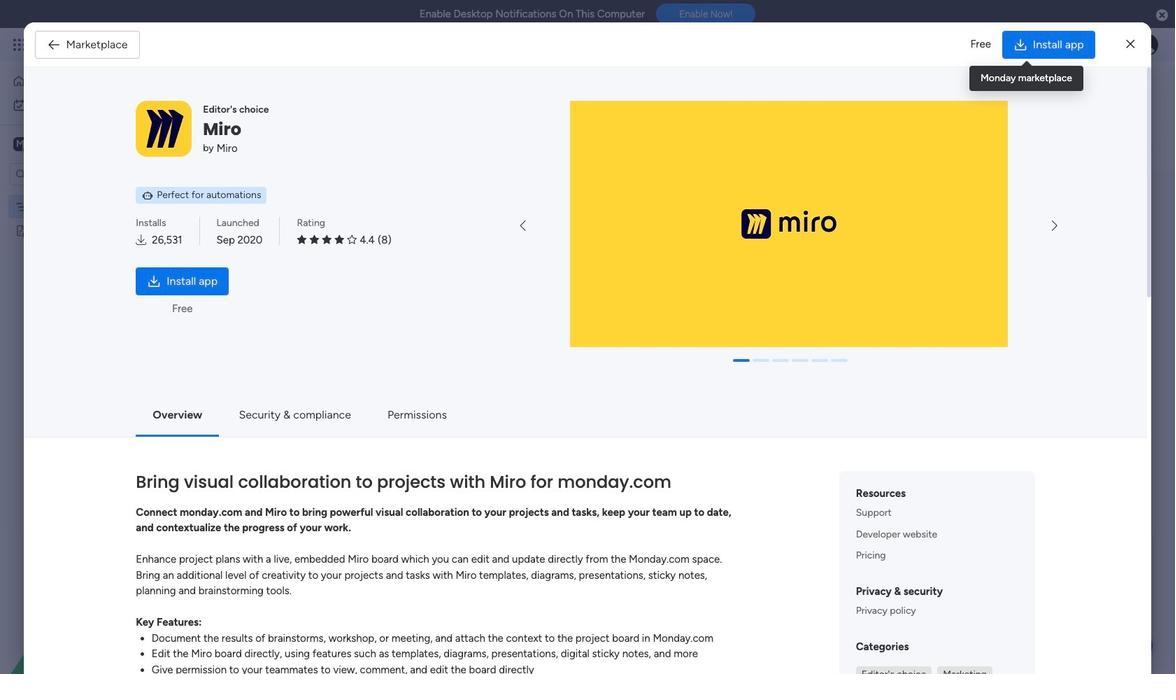Task type: describe. For each thing, give the bounding box(es) containing it.
lottie animation image
[[0, 533, 178, 674]]

star o image
[[347, 235, 357, 245]]

lottie animation element
[[0, 533, 178, 674]]

kendall parks image
[[1137, 34, 1159, 56]]

1 image
[[969, 29, 981, 44]]

select product image
[[13, 38, 27, 52]]

workspace image
[[13, 136, 27, 152]]

marketplace arrow right image
[[1053, 221, 1058, 232]]

2 star image from the left
[[335, 235, 344, 245]]

monday marketplace image
[[1020, 38, 1034, 52]]

more dots image
[[648, 547, 658, 557]]

search everything image
[[1054, 38, 1068, 52]]

1 vertical spatial option
[[0, 194, 178, 196]]

app logo image
[[136, 101, 192, 157]]

Search in workspace field
[[29, 166, 117, 182]]

workspace selection element
[[13, 136, 117, 154]]

invite members image
[[989, 38, 1003, 52]]

help image
[[1085, 38, 1099, 52]]

dapulse x slim image
[[1127, 36, 1136, 53]]

collapse image
[[1141, 143, 1152, 154]]



Task type: vqa. For each thing, say whether or not it's contained in the screenshot.
the bottommost Kendall Parks icon
yes



Task type: locate. For each thing, give the bounding box(es) containing it.
option up workspace selection element
[[8, 70, 170, 92]]

option down search in workspace field
[[0, 194, 178, 196]]

1 star image from the left
[[310, 235, 319, 245]]

0 horizontal spatial star image
[[310, 235, 319, 245]]

star image
[[310, 235, 319, 245], [335, 235, 344, 245]]

1 horizontal spatial star image
[[322, 235, 332, 245]]

v2 download image
[[136, 232, 146, 248]]

None field
[[229, 190, 397, 209], [229, 543, 272, 561], [708, 543, 751, 561], [229, 190, 397, 209], [229, 543, 272, 561], [708, 543, 751, 561]]

perfect for automations element
[[136, 187, 267, 203]]

dapulse close image
[[1157, 8, 1169, 22]]

option
[[8, 70, 170, 92], [0, 194, 178, 196]]

2 star image from the left
[[322, 235, 332, 245]]

tab
[[303, 103, 371, 125]]

1 horizontal spatial star image
[[335, 235, 344, 245]]

kendall parks image
[[1041, 76, 1060, 94]]

list box
[[0, 191, 178, 431]]

0 vertical spatial option
[[8, 70, 170, 92]]

marketplace arrow left image
[[520, 221, 526, 232]]

star image
[[297, 235, 307, 245], [322, 235, 332, 245]]

tab list
[[212, 102, 1155, 125]]

0 horizontal spatial star image
[[297, 235, 307, 245]]

main content
[[0, 171, 1176, 674]]

1 star image from the left
[[297, 235, 307, 245]]

v2 minus image
[[997, 194, 1005, 205]]

update feed image
[[958, 38, 972, 52]]

private board image
[[15, 223, 28, 237]]

filter board by anything image
[[564, 140, 581, 157]]



